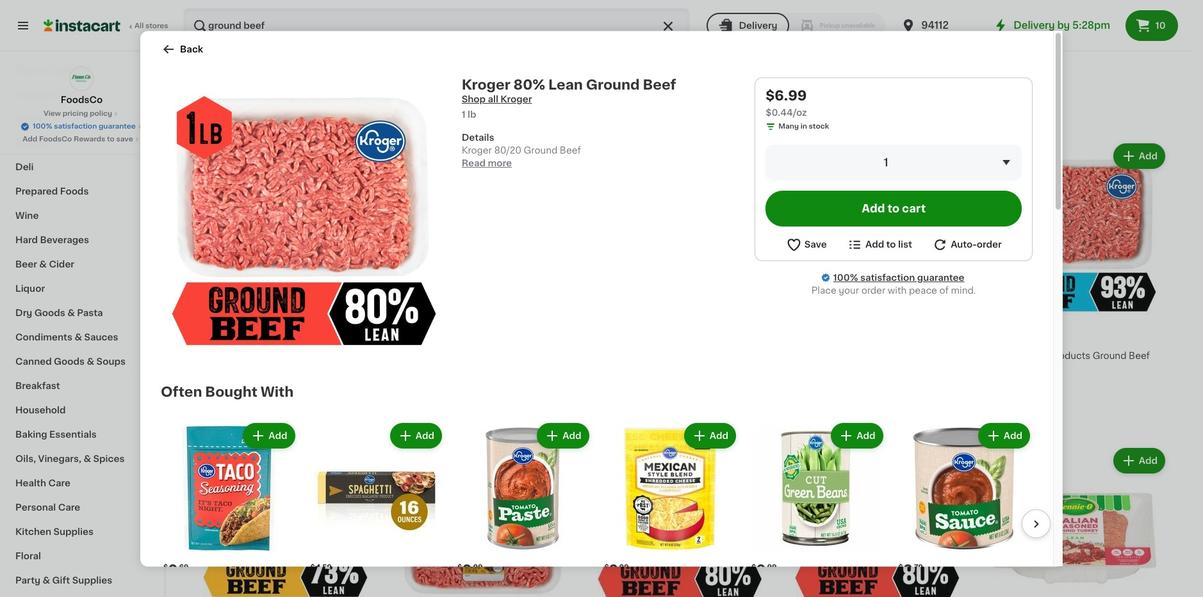 Task type: locate. For each thing, give the bounding box(es) containing it.
0 horizontal spatial 100%
[[33, 123, 52, 130]]

delivery by 5:28pm
[[1014, 21, 1111, 30]]

1 vertical spatial 100%
[[834, 273, 858, 282]]

2 horizontal spatial beef
[[1129, 352, 1150, 361]]

guarantee up of
[[918, 273, 965, 282]]

$ 9 99
[[195, 334, 220, 348]]

0 vertical spatial guarantee
[[99, 123, 136, 130]]

1 horizontal spatial delivery
[[1014, 21, 1055, 30]]

oils, vinegars, & spices link
[[8, 447, 156, 472]]

canned
[[15, 358, 52, 367]]

1 vertical spatial ground
[[524, 145, 558, 154]]

1 vertical spatial 1
[[884, 157, 889, 167]]

health care
[[15, 479, 70, 488]]

add inside add to cart button
[[862, 203, 885, 213]]

inter-american products ground beef button
[[981, 141, 1168, 373]]

& left sauces
[[75, 333, 82, 342]]

kroger inside details kroger 80/20 ground beef read more
[[462, 145, 492, 154]]

1 horizontal spatial 1
[[462, 110, 466, 119]]

to left cart on the right
[[888, 203, 900, 213]]

& inside 'link'
[[43, 577, 50, 586]]

ground inside details kroger 80/20 ground beef read more
[[524, 145, 558, 154]]

1 vertical spatial guarantee
[[918, 273, 965, 282]]

bought
[[205, 385, 258, 399]]

add button
[[326, 145, 375, 168], [523, 145, 573, 168], [720, 145, 770, 168], [1115, 145, 1164, 168], [244, 424, 294, 447], [391, 424, 441, 447], [538, 424, 588, 447], [686, 424, 735, 447], [833, 424, 882, 447], [980, 424, 1029, 447], [523, 450, 573, 473], [720, 450, 770, 473], [918, 450, 967, 473], [1115, 450, 1164, 473]]

& right meat
[[41, 65, 49, 74]]

99
[[210, 335, 220, 342], [473, 564, 483, 571], [619, 564, 629, 571], [767, 564, 777, 571]]

None search field
[[183, 8, 690, 44]]

goods inside dry goods & pasta link
[[34, 309, 65, 318]]

0 horizontal spatial 1
[[315, 564, 321, 577]]

product group containing 9
[[192, 141, 379, 397]]

beverages
[[15, 41, 64, 50], [40, 236, 89, 245]]

0 horizontal spatial 100% satisfaction guarantee
[[33, 123, 136, 130]]

foodsco up view pricing policy link
[[61, 95, 103, 104]]

0 horizontal spatial $ 0 99
[[458, 564, 483, 577]]

beef inside details kroger 80/20 ground beef read more
[[560, 145, 581, 154]]

1 vertical spatial foodsco
[[39, 136, 72, 143]]

1 horizontal spatial $ 0 99
[[752, 564, 777, 577]]

kitchen supplies
[[15, 528, 94, 537]]

product group
[[192, 141, 379, 397], [390, 141, 577, 425], [587, 141, 774, 388], [784, 141, 971, 388], [981, 141, 1168, 373], [161, 420, 298, 598], [308, 420, 445, 598], [455, 420, 592, 598], [602, 420, 739, 598], [749, 420, 886, 598], [896, 420, 1033, 598], [192, 446, 379, 598], [390, 446, 577, 598], [587, 446, 774, 598], [784, 446, 971, 598], [981, 446, 1168, 598]]

many in stock
[[779, 122, 829, 129]]

details button
[[462, 131, 740, 144]]

& right "beer" on the left
[[39, 260, 47, 269]]

goods
[[34, 309, 65, 318], [54, 358, 85, 367]]

100% up your
[[834, 273, 858, 282]]

$0.44/oz
[[766, 108, 807, 117]]

1 vertical spatial goods
[[54, 358, 85, 367]]

with
[[888, 286, 907, 295]]

1 0 from the left
[[168, 564, 178, 577]]

100% inside 100% satisfaction guarantee link
[[834, 273, 858, 282]]

goods up condiments
[[34, 309, 65, 318]]

0 vertical spatial care
[[48, 479, 70, 488]]

100% down view at left
[[33, 123, 52, 130]]

to left save
[[107, 136, 115, 143]]

snacks & candy link
[[8, 82, 156, 106]]

1 horizontal spatial ground
[[586, 78, 640, 91]]

$ 6
[[392, 334, 406, 348]]

wine
[[15, 211, 39, 220]]

0 vertical spatial supplies
[[53, 528, 94, 537]]

1 horizontal spatial guarantee
[[918, 273, 965, 282]]

0 vertical spatial satisfaction
[[54, 123, 97, 130]]

delivery by 5:28pm link
[[994, 18, 1111, 33]]

prepared foods link
[[8, 179, 156, 204]]

0 horizontal spatial guarantee
[[99, 123, 136, 130]]

add inside add to list button
[[866, 240, 885, 249]]

supplies inside 'link'
[[72, 577, 112, 586]]

1 left "59" at the bottom of page
[[315, 564, 321, 577]]

ground inside button
[[1093, 352, 1127, 361]]

peace
[[909, 286, 938, 295]]

add foodsco rewards to save link
[[23, 135, 141, 145]]

1 vertical spatial beef
[[560, 145, 581, 154]]

1 inside item carousel region
[[315, 564, 321, 577]]

0 horizontal spatial satisfaction
[[54, 123, 97, 130]]

99 inside "$ 9 99"
[[210, 335, 220, 342]]

auto-order
[[951, 240, 1002, 249]]

1 horizontal spatial order
[[977, 240, 1002, 249]]

goods for canned
[[54, 358, 85, 367]]

2 vertical spatial ground
[[1093, 352, 1127, 361]]

1 inside kroger 80% lean ground beef shop all kroger 1 lb
[[462, 110, 466, 119]]

foodsco down view at left
[[39, 136, 72, 143]]

cart
[[902, 203, 926, 213]]

foodsco logo image
[[70, 67, 94, 91]]

1 $ 0 99 from the left
[[458, 564, 483, 577]]

0 vertical spatial sponsored badge image
[[192, 387, 231, 394]]

your
[[839, 286, 859, 295]]

to left list
[[887, 240, 896, 249]]

baking essentials link
[[8, 423, 156, 447]]

by
[[1058, 21, 1070, 30]]

1 kroger from the top
[[462, 78, 511, 91]]

read more button
[[462, 156, 512, 169]]

0 vertical spatial beef
[[643, 78, 676, 91]]

0 vertical spatial ground
[[586, 78, 640, 91]]

2 vertical spatial to
[[887, 240, 896, 249]]

meat & seafood link
[[8, 58, 156, 82]]

1 horizontal spatial satisfaction
[[861, 273, 915, 282]]

$6.99
[[766, 88, 807, 102]]

care
[[48, 479, 70, 488], [58, 504, 80, 513]]

100% satisfaction guarantee down view pricing policy link
[[33, 123, 136, 130]]

2 kroger from the top
[[462, 145, 492, 154]]

100% satisfaction guarantee
[[33, 123, 136, 130], [834, 273, 965, 282]]

health
[[15, 479, 46, 488]]

foodsco
[[61, 95, 103, 104], [39, 136, 72, 143]]

ground right 80/20
[[524, 145, 558, 154]]

dry goods & pasta
[[15, 309, 103, 318]]

products
[[1050, 352, 1091, 361]]

supplies down floral link
[[72, 577, 112, 586]]

ground inside kroger 80% lean ground beef shop all kroger 1 lb
[[586, 78, 640, 91]]

policy
[[90, 110, 112, 117]]

1 inside field
[[884, 157, 889, 167]]

liquor
[[15, 285, 45, 294]]

goods down condiments & sauces
[[54, 358, 85, 367]]

beef inside button
[[1129, 352, 1150, 361]]

1 vertical spatial satisfaction
[[861, 273, 915, 282]]

personal
[[15, 504, 56, 513]]

goods inside canned goods & soups link
[[54, 358, 85, 367]]

shop
[[462, 94, 486, 103]]

care down vinegars,
[[48, 479, 70, 488]]

ground right lean
[[586, 78, 640, 91]]

$ inside $ 0 79
[[899, 564, 903, 571]]

place
[[812, 286, 837, 295]]

1 horizontal spatial beef
[[643, 78, 676, 91]]

free
[[240, 108, 260, 117]]

100% inside 100% satisfaction guarantee button
[[33, 123, 52, 130]]

goods for dry
[[34, 309, 65, 318]]

ground for 80/20
[[524, 145, 558, 154]]

0 vertical spatial goods
[[34, 309, 65, 318]]

product group containing 6
[[390, 141, 577, 425]]

hard
[[15, 236, 38, 245]]

beef inside kroger 80% lean ground beef shop all kroger 1 lb
[[643, 78, 676, 91]]

with
[[261, 385, 294, 399]]

1 vertical spatial to
[[888, 203, 900, 213]]

ground down $8.99 element
[[1093, 352, 1127, 361]]

care down health care link
[[58, 504, 80, 513]]

foodsco link
[[61, 67, 103, 106]]

1 up add to cart button
[[884, 157, 889, 167]]

american
[[1006, 352, 1048, 361]]

94112
[[922, 21, 949, 30]]

save
[[116, 136, 133, 143]]

1 vertical spatial kroger
[[462, 145, 492, 154]]

beer
[[15, 260, 37, 269]]

0 vertical spatial 1
[[462, 110, 466, 119]]

4 0 from the left
[[903, 564, 913, 577]]

0 horizontal spatial delivery
[[739, 21, 778, 30]]

prepared foods
[[15, 187, 89, 196]]

beef
[[643, 78, 676, 91], [560, 145, 581, 154], [1129, 352, 1150, 361]]

canned goods & soups
[[15, 358, 126, 367]]

to for add to list
[[887, 240, 896, 249]]

& left gift
[[43, 577, 50, 586]]

0 vertical spatial 100%
[[33, 123, 52, 130]]

0 vertical spatial 100% satisfaction guarantee
[[33, 123, 136, 130]]

$ inside "$ 6"
[[392, 335, 397, 342]]

baking essentials
[[15, 431, 97, 440]]

2 0 from the left
[[462, 564, 472, 577]]

0 horizontal spatial sponsored badge image
[[192, 387, 231, 394]]

1 vertical spatial care
[[58, 504, 80, 513]]

2 vertical spatial 1
[[315, 564, 321, 577]]

lb
[[468, 110, 476, 119]]

dry
[[15, 309, 32, 318]]

inter-american products ground beef
[[981, 352, 1150, 361]]

guarantee
[[99, 123, 136, 130], [918, 273, 965, 282]]

satisfaction
[[54, 123, 97, 130], [861, 273, 915, 282]]

0
[[168, 564, 178, 577], [462, 564, 472, 577], [756, 564, 766, 577], [903, 564, 913, 577]]

gift
[[52, 577, 70, 586]]

satisfaction up the place your order with peace of mind. at the right of the page
[[861, 273, 915, 282]]

1 horizontal spatial 100%
[[834, 273, 858, 282]]

delivery inside button
[[739, 21, 778, 30]]

$
[[195, 335, 200, 342], [392, 335, 397, 342], [163, 564, 168, 571], [310, 564, 315, 571], [458, 564, 462, 571], [605, 564, 609, 571], [752, 564, 756, 571], [899, 564, 903, 571]]

& inside "link"
[[39, 260, 47, 269]]

1 left lb
[[462, 110, 466, 119]]

beer & cider link
[[8, 252, 156, 277]]

guarantee up save
[[99, 123, 136, 130]]

0 vertical spatial foodsco
[[61, 95, 103, 104]]

$8.99 element
[[981, 333, 1168, 350]]

2 horizontal spatial ground
[[1093, 352, 1127, 361]]

1 vertical spatial sponsored badge image
[[390, 415, 428, 422]]

sponsored badge image
[[192, 387, 231, 394], [390, 415, 428, 422]]

satisfaction down pricing on the left of page
[[54, 123, 97, 130]]

supplies
[[53, 528, 94, 537], [72, 577, 112, 586]]

all stores
[[135, 22, 168, 29]]

hard beverages link
[[8, 228, 156, 252]]

0 vertical spatial beverages
[[15, 41, 64, 50]]

kroger up all
[[462, 78, 511, 91]]

mind.
[[951, 286, 976, 295]]

100% satisfaction guarantee up "with"
[[834, 273, 965, 282]]

10 button
[[1126, 10, 1179, 41]]

2 vertical spatial beef
[[1129, 352, 1150, 361]]

$ inside $ 1 59
[[310, 564, 315, 571]]

ground for products
[[1093, 352, 1127, 361]]

2 horizontal spatial 1
[[884, 157, 889, 167]]

0 horizontal spatial order
[[862, 286, 886, 295]]

ground
[[586, 78, 640, 91], [524, 145, 558, 154], [1093, 352, 1127, 361]]

care for personal care
[[58, 504, 80, 513]]

3 0 from the left
[[756, 564, 766, 577]]

kroger inside kroger 80% lean ground beef shop all kroger 1 lb
[[462, 78, 511, 91]]

1 vertical spatial supplies
[[72, 577, 112, 586]]

supplies inside "link"
[[53, 528, 94, 537]]

kitchen
[[15, 528, 51, 537]]

0 horizontal spatial ground
[[524, 145, 558, 154]]

frozen link
[[8, 106, 156, 131]]

wine link
[[8, 204, 156, 228]]

kroger down the details
[[462, 145, 492, 154]]

100% satisfaction guarantee inside 100% satisfaction guarantee button
[[33, 123, 136, 130]]

party & gift supplies link
[[8, 569, 156, 593]]

view
[[44, 110, 61, 117]]

beverages up meat & seafood
[[15, 41, 64, 50]]

0 vertical spatial order
[[977, 240, 1002, 249]]

$ 1 59
[[310, 564, 332, 577]]

all
[[135, 22, 144, 29]]

1 vertical spatial 100% satisfaction guarantee
[[834, 273, 965, 282]]

order
[[977, 240, 1002, 249], [862, 286, 886, 295]]

beverages up cider
[[40, 236, 89, 245]]

supplies up floral link
[[53, 528, 94, 537]]

item carousel region
[[161, 415, 1051, 598]]

0 vertical spatial kroger
[[462, 78, 511, 91]]

0 horizontal spatial beef
[[560, 145, 581, 154]]

& left spices
[[84, 455, 91, 464]]

& left the soups
[[87, 358, 94, 367]]



Task type: vqa. For each thing, say whether or not it's contained in the screenshot.


Task type: describe. For each thing, give the bounding box(es) containing it.
beverages link
[[8, 33, 156, 58]]

care for health care
[[48, 479, 70, 488]]

snacks
[[15, 90, 49, 99]]

canned goods & soups link
[[8, 350, 156, 374]]

back button
[[161, 41, 203, 56]]

2 $ 0 99 from the left
[[752, 564, 777, 577]]

satisfaction inside 100% satisfaction guarantee button
[[54, 123, 97, 130]]

instacart logo image
[[44, 18, 120, 33]]

service type group
[[707, 13, 886, 38]]

add to cart button
[[766, 190, 1022, 226]]

paleo
[[354, 108, 380, 117]]

of
[[940, 286, 949, 295]]

floral
[[15, 552, 41, 561]]

cider
[[49, 260, 74, 269]]

1 field
[[766, 144, 1022, 180]]

condiments & sauces link
[[8, 326, 156, 350]]

1 horizontal spatial sponsored badge image
[[390, 415, 428, 422]]

ground for lean
[[586, 78, 640, 91]]

add to list
[[866, 240, 912, 249]]

auto-
[[951, 240, 977, 249]]

back
[[180, 44, 203, 53]]

all stores link
[[44, 8, 169, 44]]

vegan
[[194, 320, 216, 327]]

snacks & candy
[[15, 90, 91, 99]]

pasta
[[77, 309, 103, 318]]

save button
[[786, 236, 827, 252]]

80/20
[[494, 145, 522, 154]]

kroger 80% lean ground beef image
[[171, 87, 438, 354]]

inter-
[[981, 352, 1006, 361]]

2
[[609, 564, 618, 577]]

delivery for delivery by 5:28pm
[[1014, 21, 1055, 30]]

all
[[488, 94, 499, 103]]

beef for lean
[[643, 78, 676, 91]]

floral link
[[8, 545, 156, 569]]

rewards
[[74, 136, 105, 143]]

1 vertical spatial beverages
[[40, 236, 89, 245]]

99 inside $ 2 99
[[619, 564, 629, 571]]

$ 0 79
[[899, 564, 923, 577]]

to for add to cart
[[888, 203, 900, 213]]

breakfast
[[15, 382, 60, 391]]

59
[[322, 564, 332, 571]]

breakfast link
[[8, 374, 156, 399]]

add to list button
[[847, 236, 912, 252]]

1 vertical spatial order
[[862, 286, 886, 295]]

view pricing policy
[[44, 110, 112, 117]]

hard beverages
[[15, 236, 89, 245]]

beef for 80/20
[[560, 145, 581, 154]]

personal care link
[[8, 496, 156, 520]]

beef for products
[[1129, 352, 1150, 361]]

many
[[779, 122, 799, 129]]

delivery for delivery
[[739, 21, 778, 30]]

kitchen supplies link
[[8, 520, 156, 545]]

deli link
[[8, 155, 156, 179]]

often bought with
[[161, 385, 294, 399]]

delivery button
[[707, 13, 789, 38]]

product group containing 1
[[308, 420, 445, 598]]

beer & cider
[[15, 260, 74, 269]]

$ inside $ 2 99
[[605, 564, 609, 571]]

essentials
[[49, 431, 97, 440]]

condiments & sauces
[[15, 333, 118, 342]]

& left pasta
[[67, 309, 75, 318]]

6
[[397, 334, 406, 348]]

gluten free
[[206, 108, 260, 117]]

add inside add foodsco rewards to save link
[[23, 136, 37, 143]]

read
[[462, 158, 486, 167]]

foods
[[60, 187, 89, 196]]

more
[[488, 158, 512, 167]]

satisfaction inside 100% satisfaction guarantee link
[[861, 273, 915, 282]]

bakery
[[15, 138, 48, 147]]

order inside button
[[977, 240, 1002, 249]]

stock
[[809, 122, 829, 129]]

guarantee inside 100% satisfaction guarantee button
[[99, 123, 136, 130]]

details kroger 80/20 ground beef read more
[[462, 133, 581, 167]]

add foodsco rewards to save
[[23, 136, 133, 143]]

dry goods & pasta link
[[8, 301, 156, 326]]

list
[[898, 240, 912, 249]]

add to cart
[[862, 203, 926, 213]]

prepared
[[15, 187, 58, 196]]

save
[[805, 240, 827, 249]]

oils, vinegars, & spices
[[15, 455, 125, 464]]

guarantee inside 100% satisfaction guarantee link
[[918, 273, 965, 282]]

household
[[15, 406, 66, 415]]

soups
[[97, 358, 126, 367]]

household link
[[8, 399, 156, 423]]

$ inside "$ 9 99"
[[195, 335, 200, 342]]

oils,
[[15, 455, 36, 464]]

1 horizontal spatial 100% satisfaction guarantee
[[834, 273, 965, 282]]

$ inside $ 0 69
[[163, 564, 168, 571]]

place your order with peace of mind.
[[812, 286, 976, 295]]

candy
[[61, 90, 91, 99]]

bakery link
[[8, 131, 156, 155]]

product group containing 2
[[602, 420, 739, 598]]

keto
[[296, 108, 318, 117]]

kroger
[[501, 94, 532, 103]]

79
[[914, 564, 923, 571]]

94112 button
[[901, 8, 978, 44]]

sauces
[[84, 333, 118, 342]]

& up view at left
[[51, 90, 59, 99]]

view pricing policy link
[[44, 109, 120, 119]]

$6.99 $0.44/oz
[[766, 88, 807, 117]]

0 vertical spatial to
[[107, 136, 115, 143]]

personal care
[[15, 504, 80, 513]]

in
[[801, 122, 807, 129]]



